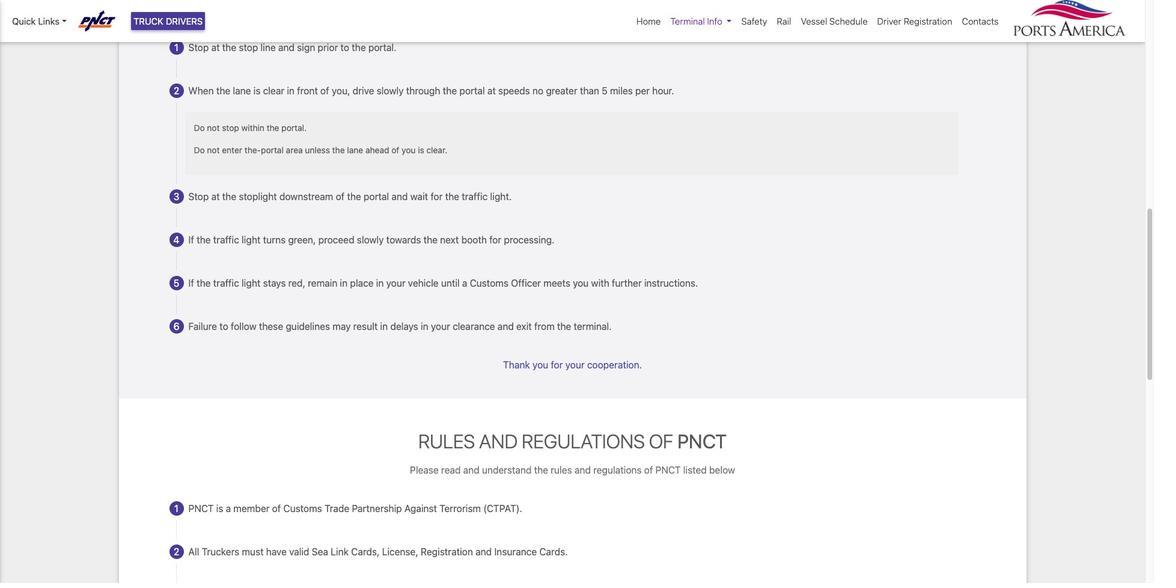 Task type: locate. For each thing, give the bounding box(es) containing it.
your left vehicle at left
[[386, 278, 406, 289]]

portal. up area
[[282, 123, 307, 133]]

if
[[189, 235, 194, 246], [189, 278, 194, 289]]

the
[[345, 0, 359, 0], [852, 0, 866, 0], [656, 4, 670, 15], [222, 42, 236, 53], [352, 42, 366, 53], [216, 86, 231, 96], [443, 86, 457, 96], [267, 123, 279, 133], [332, 145, 345, 155], [222, 191, 236, 202], [347, 191, 361, 202], [445, 191, 460, 202], [197, 235, 211, 246], [424, 235, 438, 246], [197, 278, 211, 289], [557, 321, 572, 332], [534, 465, 549, 476]]

them.
[[475, 4, 500, 15]]

slowly right drive
[[377, 86, 404, 96]]

"portals".
[[520, 0, 561, 0]]

1 horizontal spatial lane
[[347, 145, 363, 155]]

through down are
[[620, 4, 654, 15]]

traffic left the turns
[[213, 235, 239, 246]]

0 vertical spatial stop
[[189, 42, 209, 53]]

is down passive at the top right
[[706, 4, 713, 15]]

1 vertical spatial a
[[226, 503, 231, 514]]

drive
[[353, 86, 374, 96]]

2 if from the top
[[189, 278, 194, 289]]

not left enter
[[207, 145, 220, 155]]

vessel schedule link
[[796, 10, 873, 33]]

2 vertical spatial at
[[211, 191, 220, 202]]

2 2 from the top
[[174, 547, 179, 557]]

portal left speeds at left
[[460, 86, 485, 96]]

1 if from the top
[[189, 235, 194, 246]]

1 vertical spatial lane
[[347, 145, 363, 155]]

to for guidelines
[[220, 321, 228, 332]]

through right drive
[[406, 86, 441, 96]]

1 vertical spatial do
[[194, 145, 205, 155]]

traffic left light. on the top of page
[[462, 191, 488, 202]]

passive
[[687, 0, 720, 0]]

if right 4
[[189, 235, 194, 246]]

1 horizontal spatial through
[[620, 4, 654, 15]]

for
[[569, 4, 581, 15], [431, 191, 443, 202], [490, 235, 502, 246], [551, 360, 563, 371]]

portals
[[593, 0, 623, 0], [673, 4, 703, 15]]

no
[[533, 86, 544, 96]]

place
[[350, 278, 374, 289]]

you up environment
[[402, 0, 418, 0]]

is left member
[[216, 503, 223, 514]]

traffic
[[462, 191, 488, 202], [213, 235, 239, 246], [213, 278, 239, 289]]

1 vertical spatial 5
[[174, 278, 179, 289]]

please read and understand the rules and regulations of pnct listed below
[[410, 465, 736, 476]]

terminal.
[[574, 321, 612, 332]]

and right line
[[278, 42, 295, 53]]

valid
[[289, 547, 309, 557]]

1 2 from the top
[[174, 86, 179, 96]]

1 horizontal spatial customs
[[470, 278, 509, 289]]

terminal
[[671, 16, 705, 26]]

member
[[234, 503, 270, 514]]

info
[[708, 16, 723, 26]]

0 vertical spatial if
[[189, 235, 194, 246]]

is inside prior to exiting the terminal, you will notice large yellow "portals". these portals are harmless, passive detection systems that sense the environment around them. the procedure for passing through the portals is as follows:
[[706, 4, 713, 15]]

area
[[286, 145, 303, 155]]

0 vertical spatial to
[[302, 0, 311, 0]]

1 vertical spatial at
[[488, 86, 496, 96]]

do left enter
[[194, 145, 205, 155]]

registration down terrorism
[[421, 547, 473, 557]]

2 light from the top
[[242, 278, 261, 289]]

clear
[[263, 86, 285, 96]]

0 vertical spatial 5
[[602, 86, 608, 96]]

1 vertical spatial not
[[207, 145, 220, 155]]

0 vertical spatial portal.
[[369, 42, 397, 53]]

0 horizontal spatial portals
[[593, 0, 623, 0]]

customs left officer
[[470, 278, 509, 289]]

portal left "wait"
[[364, 191, 389, 202]]

2 stop from the top
[[189, 191, 209, 202]]

portal left area
[[261, 145, 284, 155]]

2 horizontal spatial to
[[341, 42, 349, 53]]

to inside prior to exiting the terminal, you will notice large yellow "portals". these portals are harmless, passive detection systems that sense the environment around them. the procedure for passing through the portals is as follows:
[[302, 0, 311, 0]]

2 horizontal spatial portal
[[460, 86, 485, 96]]

and left insurance
[[476, 547, 492, 557]]

2 vertical spatial your
[[566, 360, 585, 371]]

meets
[[544, 278, 571, 289]]

regulations up please read and understand the rules and regulations of pnct listed below
[[522, 430, 645, 453]]

1 vertical spatial light
[[242, 278, 261, 289]]

1 vertical spatial portal.
[[282, 123, 307, 133]]

2 do from the top
[[194, 145, 205, 155]]

prior to exiting the terminal, you will notice large yellow "portals". these portals are harmless, passive detection systems that sense the environment around them. the procedure for passing through the portals is as follows:
[[279, 0, 866, 15]]

1 1 from the top
[[174, 42, 179, 53]]

light left the turns
[[242, 235, 261, 246]]

downstream
[[280, 191, 333, 202]]

procedure
[[521, 4, 566, 15]]

in
[[287, 86, 295, 96], [340, 278, 348, 289], [376, 278, 384, 289], [380, 321, 388, 332], [421, 321, 429, 332]]

1 horizontal spatial a
[[462, 278, 468, 289]]

slowly left the towards
[[357, 235, 384, 246]]

1 vertical spatial 1
[[174, 503, 179, 514]]

light.
[[490, 191, 512, 202]]

portals up passing on the right
[[593, 0, 623, 0]]

at
[[211, 42, 220, 53], [488, 86, 496, 96], [211, 191, 220, 202]]

1 horizontal spatial portal.
[[369, 42, 397, 53]]

lane left ahead
[[347, 145, 363, 155]]

2 not from the top
[[207, 145, 220, 155]]

0 horizontal spatial lane
[[233, 86, 251, 96]]

0 horizontal spatial a
[[226, 503, 231, 514]]

pnct left listed
[[656, 465, 681, 476]]

in left front
[[287, 86, 295, 96]]

customs left trade
[[284, 503, 322, 514]]

0 vertical spatial 2
[[174, 86, 179, 96]]

0 horizontal spatial portal
[[261, 145, 284, 155]]

truckers
[[202, 547, 240, 557]]

thank
[[503, 360, 530, 371]]

0 vertical spatial traffic
[[462, 191, 488, 202]]

2 left all
[[174, 547, 179, 557]]

pnct is a member of customs trade partnership against terrorism (ctpat).
[[189, 503, 523, 514]]

license,
[[382, 547, 418, 557]]

portals up terminal
[[673, 4, 703, 15]]

0 vertical spatial through
[[620, 4, 654, 15]]

lane left clear
[[233, 86, 251, 96]]

0 vertical spatial do
[[194, 123, 205, 133]]

schedule
[[830, 16, 868, 26]]

your left cooperation.
[[566, 360, 585, 371]]

0 vertical spatial your
[[386, 278, 406, 289]]

rail
[[777, 16, 792, 26]]

6
[[174, 321, 179, 332]]

1 vertical spatial registration
[[421, 547, 473, 557]]

proceed
[[319, 235, 355, 246]]

your left clearance
[[431, 321, 450, 332]]

guidelines
[[286, 321, 330, 332]]

stop
[[239, 42, 258, 53], [222, 123, 239, 133]]

5 right than
[[602, 86, 608, 96]]

light
[[242, 235, 261, 246], [242, 278, 261, 289]]

2 1 from the top
[[174, 503, 179, 514]]

customs
[[470, 278, 509, 289], [284, 503, 322, 514]]

driver registration
[[878, 16, 953, 26]]

at right 3
[[211, 191, 220, 202]]

4
[[174, 235, 180, 246]]

0 vertical spatial 1
[[174, 42, 179, 53]]

1 not from the top
[[207, 123, 220, 133]]

terminal info
[[671, 16, 723, 26]]

1 vertical spatial stop
[[189, 191, 209, 202]]

registration right driver
[[904, 16, 953, 26]]

pnct up all
[[189, 503, 214, 514]]

1 vertical spatial portal
[[261, 145, 284, 155]]

0 horizontal spatial to
[[220, 321, 228, 332]]

a left member
[[226, 503, 231, 514]]

5 down 4
[[174, 278, 179, 289]]

2 vertical spatial to
[[220, 321, 228, 332]]

0 horizontal spatial portal.
[[282, 123, 307, 133]]

1 horizontal spatial registration
[[904, 16, 953, 26]]

1 vertical spatial portals
[[673, 4, 703, 15]]

a right until
[[462, 278, 468, 289]]

environment
[[385, 4, 439, 15]]

through
[[620, 4, 654, 15], [406, 86, 441, 96]]

delays
[[391, 321, 419, 332]]

for inside prior to exiting the terminal, you will notice large yellow "portals". these portals are harmless, passive detection systems that sense the environment around them. the procedure for passing through the portals is as follows:
[[569, 4, 581, 15]]

is left clear.
[[418, 145, 424, 155]]

through inside prior to exiting the terminal, you will notice large yellow "portals". these portals are harmless, passive detection systems that sense the environment around them. the procedure for passing through the portals is as follows:
[[620, 4, 654, 15]]

front
[[297, 86, 318, 96]]

stop for stop at the stoplight downstream of the portal and wait for the traffic light.
[[189, 191, 209, 202]]

portal. up drive
[[369, 42, 397, 53]]

1 vertical spatial 2
[[174, 547, 179, 557]]

stop right 3
[[189, 191, 209, 202]]

2
[[174, 86, 179, 96], [174, 547, 179, 557]]

around
[[442, 4, 472, 15]]

will
[[420, 0, 434, 0]]

0 vertical spatial regulations
[[522, 430, 645, 453]]

and right read
[[463, 465, 480, 476]]

0 horizontal spatial your
[[386, 278, 406, 289]]

pnct
[[678, 430, 727, 453], [656, 465, 681, 476], [189, 503, 214, 514]]

at left speeds at left
[[488, 86, 496, 96]]

if up failure
[[189, 278, 194, 289]]

0 horizontal spatial customs
[[284, 503, 322, 514]]

do not enter the-portal area unless the lane ahead of you is clear.
[[194, 145, 448, 155]]

detection
[[722, 0, 763, 0]]

driver
[[878, 16, 902, 26]]

0 vertical spatial at
[[211, 42, 220, 53]]

1 vertical spatial customs
[[284, 503, 322, 514]]

enter
[[222, 145, 242, 155]]

stop up enter
[[222, 123, 239, 133]]

not down when
[[207, 123, 220, 133]]

0 vertical spatial not
[[207, 123, 220, 133]]

if for if the traffic light turns green, proceed slowly towards the next booth for processing.
[[189, 235, 194, 246]]

safety
[[742, 16, 768, 26]]

stop
[[189, 42, 209, 53], [189, 191, 209, 202]]

0 horizontal spatial 5
[[174, 278, 179, 289]]

1 stop from the top
[[189, 42, 209, 53]]

regulations
[[522, 430, 645, 453], [594, 465, 642, 476]]

0 horizontal spatial registration
[[421, 547, 473, 557]]

1 horizontal spatial portal
[[364, 191, 389, 202]]

1 vertical spatial stop
[[222, 123, 239, 133]]

1 horizontal spatial your
[[431, 321, 450, 332]]

home
[[637, 16, 661, 26]]

1 light from the top
[[242, 235, 261, 246]]

1 vertical spatial if
[[189, 278, 194, 289]]

not
[[207, 123, 220, 133], [207, 145, 220, 155]]

portal.
[[369, 42, 397, 53], [282, 123, 307, 133]]

clearance
[[453, 321, 495, 332]]

2 vertical spatial traffic
[[213, 278, 239, 289]]

lane
[[233, 86, 251, 96], [347, 145, 363, 155]]

do down when
[[194, 123, 205, 133]]

truck drivers
[[134, 16, 203, 26]]

and up understand
[[479, 430, 518, 453]]

1 vertical spatial your
[[431, 321, 450, 332]]

1 do from the top
[[194, 123, 205, 133]]

at for stop at the stoplight downstream of the portal and wait for the traffic light.
[[211, 191, 220, 202]]

0 vertical spatial portal
[[460, 86, 485, 96]]

for down "these"
[[569, 4, 581, 15]]

read
[[441, 465, 461, 476]]

passing
[[583, 4, 617, 15]]

stop down drivers
[[189, 42, 209, 53]]

1 vertical spatial slowly
[[357, 235, 384, 246]]

light left the stays
[[242, 278, 261, 289]]

regulations down rules and regulations of pnct
[[594, 465, 642, 476]]

1 vertical spatial traffic
[[213, 235, 239, 246]]

1 vertical spatial through
[[406, 86, 441, 96]]

traffic up the "follow"
[[213, 278, 239, 289]]

traffic for if the traffic light stays red, remain in place in your vehicle until a customs officer meets you with further instructions.
[[213, 278, 239, 289]]

if for if the traffic light stays red, remain in place in your vehicle until a customs officer meets you with further instructions.
[[189, 278, 194, 289]]

stop left line
[[239, 42, 258, 53]]

further
[[612, 278, 642, 289]]

for right booth
[[490, 235, 502, 246]]

0 vertical spatial a
[[462, 278, 468, 289]]

must
[[242, 547, 264, 557]]

pnct up listed
[[678, 430, 727, 453]]

drivers
[[166, 16, 203, 26]]

2 horizontal spatial your
[[566, 360, 585, 371]]

driver registration link
[[873, 10, 958, 33]]

2 left when
[[174, 86, 179, 96]]

safety link
[[737, 10, 772, 33]]

not for stop
[[207, 123, 220, 133]]

at up when
[[211, 42, 220, 53]]

1 horizontal spatial to
[[302, 0, 311, 0]]

a
[[462, 278, 468, 289], [226, 503, 231, 514]]

0 vertical spatial light
[[242, 235, 261, 246]]

speeds
[[499, 86, 530, 96]]



Task type: describe. For each thing, give the bounding box(es) containing it.
than
[[580, 86, 600, 96]]

and left exit
[[498, 321, 514, 332]]

when
[[189, 86, 214, 96]]

until
[[441, 278, 460, 289]]

2 vertical spatial portal
[[364, 191, 389, 202]]

these
[[259, 321, 283, 332]]

1 vertical spatial regulations
[[594, 465, 642, 476]]

truck
[[134, 16, 164, 26]]

1 vertical spatial pnct
[[656, 465, 681, 476]]

in right the place
[[376, 278, 384, 289]]

against
[[405, 503, 437, 514]]

cards.
[[540, 547, 568, 557]]

if the traffic light stays red, remain in place in your vehicle until a customs officer meets you with further instructions.
[[189, 278, 698, 289]]

in right delays
[[421, 321, 429, 332]]

have
[[266, 547, 287, 557]]

light for stays
[[242, 278, 261, 289]]

you left clear.
[[402, 145, 416, 155]]

1 horizontal spatial 5
[[602, 86, 608, 96]]

0 vertical spatial customs
[[470, 278, 509, 289]]

with
[[591, 278, 610, 289]]

failure to follow these guidelines may result in delays in your clearance and exit from the terminal.
[[189, 321, 612, 332]]

stop at the stop line and sign prior to the portal.
[[189, 42, 397, 53]]

rules and regulations of pnct
[[419, 430, 727, 453]]

are
[[626, 0, 640, 0]]

turns
[[263, 235, 286, 246]]

terrorism
[[440, 503, 481, 514]]

stop at the stoplight downstream of the portal and wait for the traffic light.
[[189, 191, 512, 202]]

at for stop at the stop line and sign prior to the portal.
[[211, 42, 220, 53]]

rules
[[419, 430, 475, 453]]

sea
[[312, 547, 328, 557]]

sign
[[297, 42, 315, 53]]

2 vertical spatial pnct
[[189, 503, 214, 514]]

listed
[[684, 465, 707, 476]]

unless
[[305, 145, 330, 155]]

prior
[[279, 0, 300, 0]]

not for enter
[[207, 145, 220, 155]]

0 vertical spatial pnct
[[678, 430, 727, 453]]

home link
[[632, 10, 666, 33]]

clear.
[[427, 145, 448, 155]]

you right 'thank'
[[533, 360, 549, 371]]

officer
[[511, 278, 541, 289]]

terminal,
[[362, 0, 400, 0]]

yellow
[[490, 0, 518, 0]]

you left with
[[573, 278, 589, 289]]

for right 'thank'
[[551, 360, 563, 371]]

you inside prior to exiting the terminal, you will notice large yellow "portals". these portals are harmless, passive detection systems that sense the environment around them. the procedure for passing through the portals is as follows:
[[402, 0, 418, 0]]

contacts
[[963, 16, 999, 26]]

links
[[38, 16, 59, 26]]

in right result
[[380, 321, 388, 332]]

ahead
[[366, 145, 389, 155]]

your for clearance
[[431, 321, 450, 332]]

1 vertical spatial to
[[341, 42, 349, 53]]

line
[[261, 42, 276, 53]]

link
[[331, 547, 349, 557]]

the-
[[245, 145, 261, 155]]

harmless,
[[642, 0, 684, 0]]

do for do not stop within the portal.
[[194, 123, 205, 133]]

1 for pnct is a member of customs trade partnership against terrorism (ctpat).
[[174, 503, 179, 514]]

if the traffic light turns green, proceed slowly towards the next booth for processing.
[[189, 235, 555, 246]]

2 for when the lane is clear in front of you, drive slowly through the portal at speeds no greater than 5 miles per hour.
[[174, 86, 179, 96]]

processing.
[[504, 235, 555, 246]]

0 vertical spatial lane
[[233, 86, 251, 96]]

is left clear
[[254, 86, 261, 96]]

quick links
[[12, 16, 59, 26]]

below
[[710, 465, 736, 476]]

sense
[[824, 0, 850, 0]]

vehicle
[[408, 278, 439, 289]]

that
[[804, 0, 822, 0]]

0 vertical spatial stop
[[239, 42, 258, 53]]

(ctpat).
[[484, 503, 523, 514]]

failure
[[189, 321, 217, 332]]

wait
[[411, 191, 428, 202]]

in left the place
[[340, 278, 348, 289]]

the
[[502, 4, 519, 15]]

notice
[[437, 0, 464, 0]]

0 vertical spatial slowly
[[377, 86, 404, 96]]

2 for all truckers must have valid sea link cards, license, registration and insurance cards.
[[174, 547, 179, 557]]

cooperation.
[[588, 360, 642, 371]]

3
[[174, 191, 179, 202]]

follow
[[231, 321, 257, 332]]

when the lane is clear in front of you, drive slowly through the portal at speeds no greater than 5 miles per hour.
[[189, 86, 675, 96]]

may
[[333, 321, 351, 332]]

thank you for your cooperation.
[[503, 360, 642, 371]]

exit
[[517, 321, 532, 332]]

trade
[[325, 503, 350, 514]]

within
[[242, 123, 265, 133]]

stoplight
[[239, 191, 277, 202]]

quick
[[12, 16, 36, 26]]

0 vertical spatial registration
[[904, 16, 953, 26]]

for right "wait"
[[431, 191, 443, 202]]

follows:
[[728, 4, 761, 15]]

per
[[636, 86, 650, 96]]

booth
[[462, 235, 487, 246]]

greater
[[546, 86, 578, 96]]

red,
[[288, 278, 306, 289]]

cards,
[[351, 547, 380, 557]]

green,
[[288, 235, 316, 246]]

your for vehicle
[[386, 278, 406, 289]]

and right the rules on the bottom left
[[575, 465, 591, 476]]

0 horizontal spatial through
[[406, 86, 441, 96]]

and left "wait"
[[392, 191, 408, 202]]

understand
[[482, 465, 532, 476]]

traffic for if the traffic light turns green, proceed slowly towards the next booth for processing.
[[213, 235, 239, 246]]

partnership
[[352, 503, 402, 514]]

stop for stop at the stop line and sign prior to the portal.
[[189, 42, 209, 53]]

do for do not enter the-portal area unless the lane ahead of you is clear.
[[194, 145, 205, 155]]

1 for stop at the stop line and sign prior to the portal.
[[174, 42, 179, 53]]

do not stop within the portal.
[[194, 123, 307, 133]]

light for turns
[[242, 235, 261, 246]]

these
[[564, 0, 590, 0]]

you,
[[332, 86, 350, 96]]

large
[[466, 0, 488, 0]]

as
[[715, 4, 725, 15]]

1 horizontal spatial portals
[[673, 4, 703, 15]]

to for terminal,
[[302, 0, 311, 0]]

please
[[410, 465, 439, 476]]

0 vertical spatial portals
[[593, 0, 623, 0]]

all truckers must have valid sea link cards, license, registration and insurance cards.
[[189, 547, 568, 557]]



Task type: vqa. For each thing, say whether or not it's contained in the screenshot.
Cards.
yes



